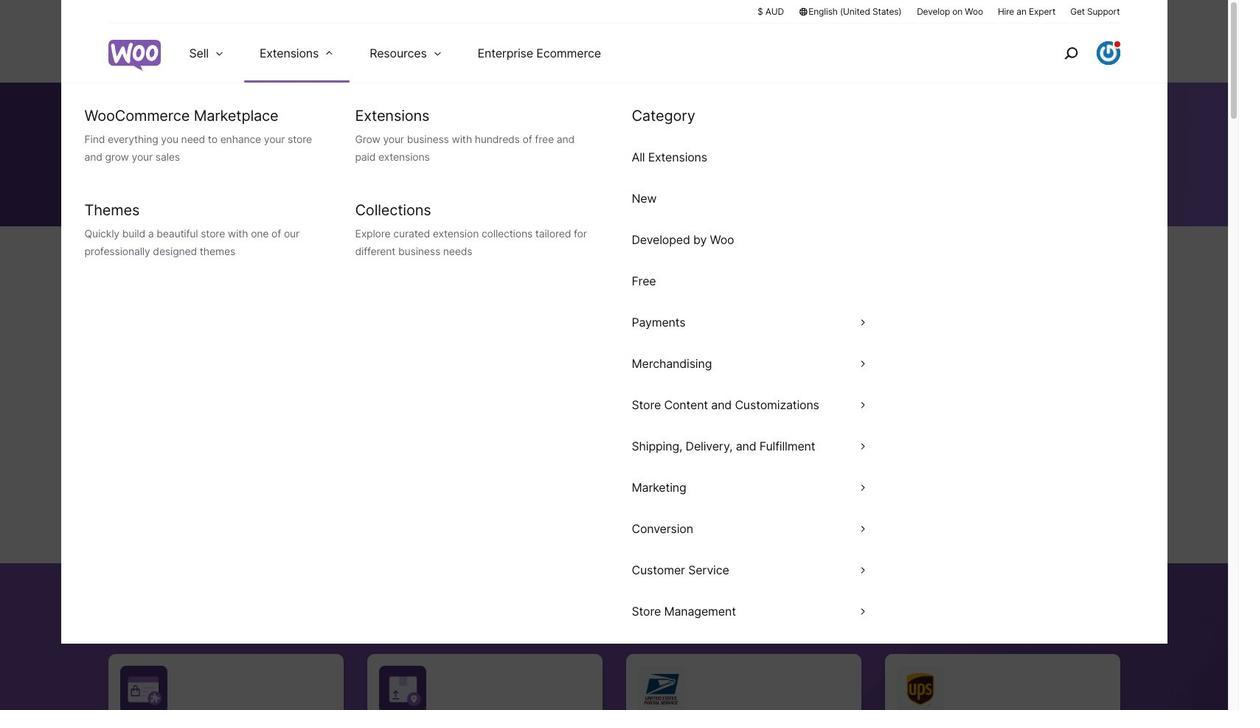 Task type: vqa. For each thing, say whether or not it's contained in the screenshot.
exclusive
no



Task type: describe. For each thing, give the bounding box(es) containing it.
search image
[[1059, 41, 1083, 65]]



Task type: locate. For each thing, give the bounding box(es) containing it.
open account menu image
[[1097, 41, 1121, 65]]

service navigation menu element
[[1033, 29, 1121, 77]]



